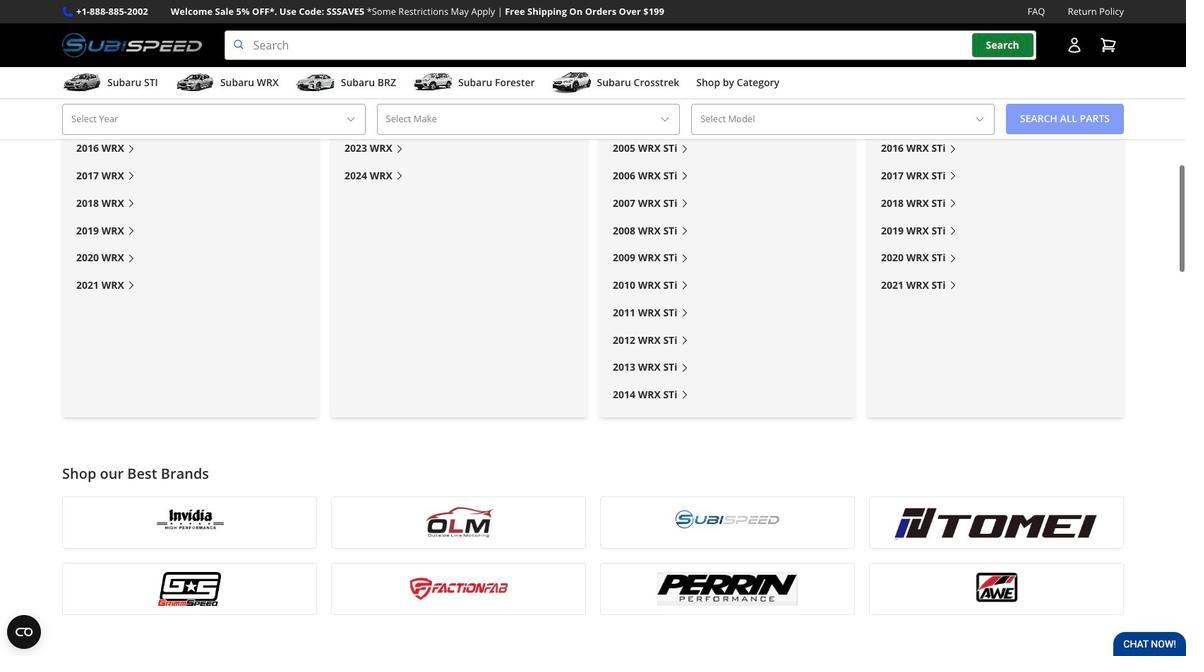 Task type: locate. For each thing, give the bounding box(es) containing it.
tomei logo image
[[879, 506, 1115, 540]]

wrx sti mods image
[[599, 0, 856, 74]]

2015-2021 wrx sti aftermarket parts image
[[867, 0, 1125, 74]]

subispeed logo image
[[610, 506, 846, 540]]

a subaru sti thumbnail image image
[[62, 72, 102, 93]]

perrin logo image
[[610, 572, 846, 606]]

subispeed logo image
[[62, 30, 202, 60]]

2015-21 wrx mods image
[[62, 0, 319, 74]]

Select Year button
[[62, 104, 366, 135]]

olm logo image
[[340, 506, 577, 540]]

invidia logo image
[[71, 506, 308, 540]]

Select Model button
[[692, 104, 995, 135]]

2022-2024 wrx mods image
[[331, 0, 588, 74]]

Select Make button
[[377, 104, 680, 135]]



Task type: vqa. For each thing, say whether or not it's contained in the screenshot.
"Free in the right of the page
no



Task type: describe. For each thing, give the bounding box(es) containing it.
select make image
[[660, 114, 671, 125]]

a subaru forester thumbnail image image
[[413, 72, 453, 93]]

button image
[[1067, 37, 1084, 54]]

open widget image
[[7, 615, 41, 649]]

awe tuning logo image
[[879, 572, 1115, 606]]

search input field
[[224, 30, 1037, 60]]

a subaru wrx thumbnail image image
[[175, 72, 215, 93]]

select model image
[[975, 114, 986, 125]]

grimmspeed logo image
[[71, 572, 308, 606]]

factionfab logo image
[[340, 572, 577, 606]]

a subaru crosstrek thumbnail image image
[[552, 72, 592, 93]]

a subaru brz thumbnail image image
[[296, 72, 335, 93]]

select year image
[[345, 114, 356, 125]]



